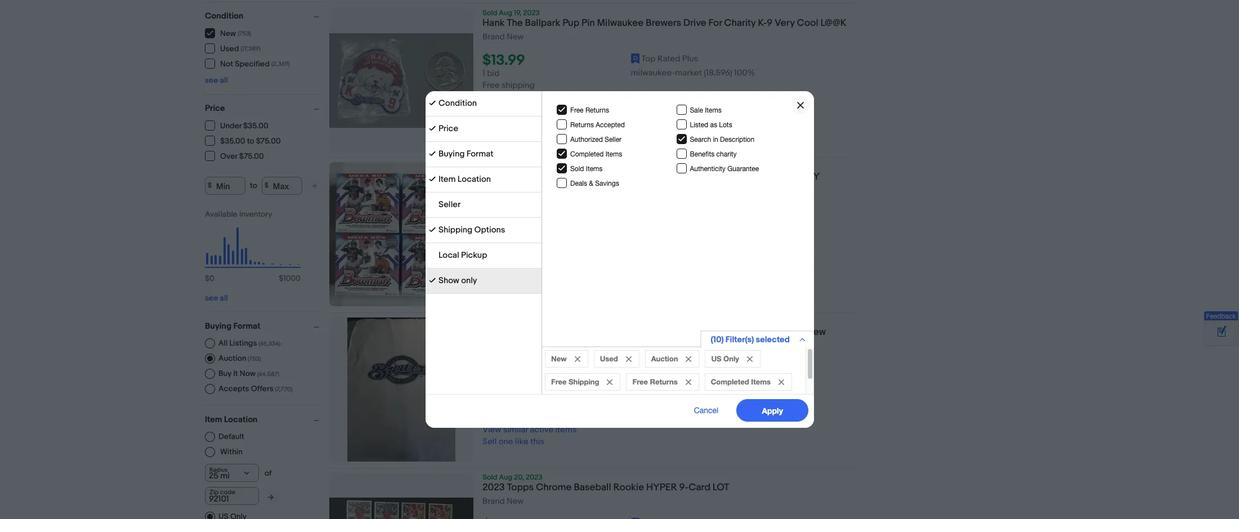 Task type: vqa. For each thing, say whether or not it's contained in the screenshot.
the bottom when
no



Task type: describe. For each thing, give the bounding box(es) containing it.
(753) for auction
[[248, 355, 261, 362]]

charity
[[725, 17, 756, 29]]

2 rated from the top
[[658, 375, 681, 385]]

promo
[[569, 327, 598, 338]]

view similar active items link for $13.99
[[483, 104, 577, 114]]

0 vertical spatial completed
[[570, 150, 604, 158]]

0 vertical spatial $75.00
[[256, 136, 281, 146]]

new up the used (17,389)
[[220, 29, 236, 38]]

aug for $79.99
[[499, 162, 513, 171]]

lot inside sold  aug 20, 2023 2023 topps chrome baseball rookie hyper 9-card lot brand new
[[713, 482, 730, 494]]

savings
[[595, 180, 619, 188]]

under $35.00
[[220, 121, 268, 131]]

filter applied image for buying format
[[429, 150, 436, 157]]

condition for condition dropdown button
[[205, 10, 244, 21]]

3 1 from the top
[[483, 389, 485, 400]]

brewers inside sold  aug 19, 2023 hank the ballpark pup pin milwaukee brewers drive for charity k-9 very cool l@@k brand new
[[646, 17, 682, 29]]

sell one like this link for $79.99
[[483, 281, 545, 292]]

hank the ballpark pup pin milwaukee brewers drive for charity k-9 very cool l@@k image
[[329, 33, 474, 128]]

over $75.00 link
[[205, 151, 265, 161]]

$ 1000
[[279, 273, 301, 283]]

shipping inside milwaukee-market (18,596) 100% free shipping free returns view similar active items sell one like this
[[502, 80, 535, 91]]

free right remove filter - shipping options - free shipping image
[[632, 377, 648, 386]]

1 horizontal spatial seller
[[605, 136, 622, 144]]

authorized seller
[[570, 136, 622, 144]]

similar inside view similar active items sell one like this
[[503, 425, 528, 436]]

filter applied image for shipping options
[[429, 226, 436, 233]]

charity
[[717, 150, 737, 158]]

 (7,770) Items text field
[[274, 386, 293, 393]]

items down authorized seller
[[606, 150, 622, 158]]

(17,389)
[[241, 45, 261, 52]]

100% for milwaukee-market (18,596) 100%
[[734, 389, 755, 400]]

2023 topps chrome baseball rookie hyper 9-card lot link
[[483, 482, 854, 497]]

new inside 'milwaukee brewers promo sga blanket big huge 39" x 56" baseball brand new l@@k !'
[[807, 327, 826, 338]]

authorized
[[570, 136, 603, 144]]

2021
[[557, 171, 577, 182]]

39"
[[699, 327, 714, 338]]

brand inside sold  aug 19, 2023 hank the ballpark pup pin milwaukee brewers drive for charity k-9 very cool l@@k brand new
[[483, 32, 505, 42]]

accepts
[[219, 384, 249, 393]]

lot of 4 (four) 2021 bowman baseball trading cards mega boxes factory sealed image
[[329, 162, 474, 306]]

rookie
[[614, 482, 644, 494]]

filter applied image for show only
[[429, 277, 436, 284]]

milwaukee brewers promo sga blanket big huge 39" x 56" baseball brand new l@@k !
[[483, 327, 826, 350]]

view similar active items link for $79.99
[[483, 269, 577, 280]]

1 vertical spatial shipping
[[569, 377, 599, 386]]

20,
[[514, 473, 524, 482]]

local
[[438, 250, 459, 261]]

remove filter - show only - free returns image
[[686, 380, 691, 385]]

4
[[516, 171, 522, 182]]

used for used (17,389)
[[220, 44, 239, 54]]

filter applied image for condition
[[429, 100, 436, 106]]

(753) for new
[[238, 30, 251, 37]]

options
[[474, 225, 505, 235]]

only
[[724, 354, 739, 363]]

sell inside free shipping free returns view similar active items sell one like this
[[483, 281, 497, 292]]

$35.00 inside under $35.00 link
[[243, 121, 268, 131]]

used for used
[[600, 354, 618, 363]]

cool
[[797, 17, 819, 29]]

active inside milwaukee-market (18,596) 100% free shipping free returns view similar active items sell one like this
[[530, 104, 554, 114]]

baseball inside sold  aug 20, 2023 2023 topps chrome baseball rookie hyper 9-card lot brand new
[[574, 482, 611, 494]]

milwaukee brewers promo sga blanket big huge 39" x 56" baseball brand new l@@k ! image
[[348, 318, 456, 462]]

milwaukee inside 'milwaukee brewers promo sga blanket big huge 39" x 56" baseball brand new l@@k !'
[[483, 327, 529, 338]]

$35.00 inside $35.00 to $75.00 link
[[220, 136, 245, 146]]

sold  aug 19, 2023 hank the ballpark pup pin milwaukee brewers drive for charity k-9 very cool l@@k brand new
[[483, 8, 847, 42]]

baseball for trading
[[618, 171, 656, 182]]

2023 left topps
[[483, 482, 505, 494]]

milwaukee brewers promo sga blanket big huge 39" x 56" baseball brand new l@@k ! heading
[[483, 327, 826, 350]]

all
[[219, 338, 228, 348]]

$35.00 to $75.00
[[220, 136, 281, 146]]

pickup
[[461, 250, 487, 261]]

100% for milwaukee-market (18,596) 100% free shipping free returns view similar active items sell one like this
[[734, 68, 755, 78]]

benefits charity
[[690, 150, 737, 158]]

items up as
[[705, 106, 722, 114]]

brand inside sold  aug 20, 2023 2023 topps chrome baseball rookie hyper 9-card lot brand new
[[483, 496, 505, 507]]

(7,770)
[[275, 386, 293, 393]]

sealed
[[483, 183, 517, 194]]

3 bid from the top
[[487, 389, 500, 400]]

 (753) Items text field
[[246, 355, 261, 362]]

active inside free shipping free returns view similar active items sell one like this
[[530, 269, 554, 280]]

like inside free shipping free returns view similar active items sell one like this
[[515, 281, 529, 292]]

search
[[690, 136, 711, 144]]

lot of 4 (four) 2021 bowman baseball trading cards mega boxes factory sealed link
[[483, 171, 854, 198]]

sga
[[600, 327, 620, 338]]

hyper
[[647, 482, 677, 494]]

like inside view similar active items sell one like this
[[515, 437, 529, 447]]

0 vertical spatial returns
[[585, 106, 609, 114]]

pup
[[563, 17, 580, 29]]

l@@k inside sold  aug 19, 2023 hank the ballpark pup pin milwaukee brewers drive for charity k-9 very cool l@@k brand new
[[821, 17, 847, 29]]

bid for $13.99
[[487, 68, 500, 79]]

the
[[507, 17, 523, 29]]

apply
[[762, 406, 783, 415]]

accepted
[[596, 121, 625, 129]]

free up price tab
[[483, 92, 500, 103]]

item location button
[[205, 414, 324, 425]]

of
[[501, 171, 514, 182]]

free left remove filter - shipping options - free shipping image
[[551, 377, 567, 386]]

like inside milwaukee-market (18,596) 100% free shipping free returns view similar active items sell one like this
[[515, 116, 529, 126]]

all for price
[[220, 293, 228, 303]]

milwaukee-market (18,596) 100% free shipping free returns view similar active items sell one like this
[[483, 68, 755, 126]]

(four)
[[524, 171, 554, 182]]

feedback
[[1207, 313, 1237, 321]]

price tab
[[426, 117, 542, 142]]

2 vertical spatial returns
[[650, 377, 678, 386]]

view inside free shipping free returns view similar active items sell one like this
[[483, 269, 501, 280]]

under $35.00 link
[[205, 120, 269, 131]]

(10) filter(s) selected button
[[700, 331, 814, 348]]

0 vertical spatial to
[[247, 136, 254, 146]]

3 sell one like this link from the top
[[483, 437, 545, 447]]

search in description
[[690, 136, 755, 144]]

free shipping
[[551, 377, 599, 386]]

cards
[[693, 171, 720, 182]]

shipping options tab
[[426, 218, 542, 243]]

all listings (65,334)
[[219, 338, 281, 348]]

sold for chrome
[[483, 473, 498, 482]]

description
[[720, 136, 755, 144]]

this inside free shipping free returns view similar active items sell one like this
[[531, 281, 545, 292]]

item location for item location tab
[[438, 174, 491, 185]]

 (64,587) Items text field
[[256, 370, 279, 378]]

new inside sold  aug 19, 2023 hank the ballpark pup pin milwaukee brewers drive for charity k-9 very cool l@@k brand new
[[507, 32, 524, 42]]

only
[[461, 275, 477, 286]]

sold items
[[570, 165, 603, 173]]

x
[[716, 327, 721, 338]]

2023 for ballpark
[[523, 8, 540, 17]]

sale
[[690, 106, 703, 114]]

$35.00 to $75.00 link
[[205, 135, 281, 146]]

price button
[[205, 103, 324, 113]]

available inventory
[[205, 209, 272, 219]]

cancel button
[[681, 399, 731, 422]]

(2,369)
[[272, 60, 290, 68]]

buying for buying format tab
[[438, 149, 465, 159]]

item for item location "dropdown button"
[[205, 414, 222, 425]]

condition tab
[[426, 91, 542, 117]]

location for item location "dropdown button"
[[224, 414, 258, 425]]

this inside view similar active items sell one like this
[[531, 437, 545, 447]]

view inside view similar active items sell one like this
[[483, 425, 501, 436]]

1 top rated plus from the top
[[642, 54, 699, 64]]

inventory
[[239, 209, 272, 219]]

show only tab
[[426, 269, 542, 294]]

sold  aug 19, 2023 lot of 4 (four) 2021 bowman baseball trading cards mega boxes factory sealed
[[483, 162, 820, 194]]

this inside milwaukee-market (18,596) 100% free shipping free returns view similar active items sell one like this
[[531, 116, 545, 126]]

apply within filter image
[[268, 494, 274, 501]]

available
[[205, 209, 238, 219]]

us only
[[711, 354, 739, 363]]

view similar active items sell one like this
[[483, 425, 577, 447]]

1 horizontal spatial completed items
[[711, 377, 771, 386]]

big
[[657, 327, 671, 338]]

as
[[710, 121, 717, 129]]

in
[[713, 136, 718, 144]]

1 vertical spatial returns
[[570, 121, 594, 129]]

1 horizontal spatial completed
[[711, 377, 749, 386]]

brand inside 'milwaukee brewers promo sga blanket big huge 39" x 56" baseball brand new l@@k !'
[[779, 327, 805, 338]]

show
[[438, 275, 459, 286]]

listed
[[690, 121, 708, 129]]

1 vertical spatial free returns
[[632, 377, 678, 386]]

new (753)
[[220, 29, 251, 38]]

1 bid for $13.99
[[483, 68, 500, 79]]

returns inside free shipping free returns view similar active items sell one like this
[[502, 258, 529, 268]]

remove filter - buying format - auction image
[[686, 357, 692, 362]]

milwaukee-market (18,596) 100%
[[631, 389, 755, 400]]

trading
[[658, 171, 691, 182]]

all for condition
[[220, 75, 228, 85]]

baseball for brand
[[740, 327, 777, 338]]

aug for $13.99
[[499, 8, 513, 17]]

19, for $13.99
[[514, 8, 522, 17]]

milwaukee inside sold  aug 19, 2023 hank the ballpark pup pin milwaukee brewers drive for charity k-9 very cool l@@k brand new
[[597, 17, 644, 29]]

drive
[[684, 17, 707, 29]]

free up condition tab at the top left
[[483, 80, 500, 91]]

similar inside milwaukee-market (18,596) 100% free shipping free returns view similar active items sell one like this
[[503, 104, 528, 114]]

card
[[689, 482, 711, 494]]

benefits
[[690, 150, 715, 158]]

0 vertical spatial free returns
[[570, 106, 609, 114]]

sell inside milwaukee-market (18,596) 100% free shipping free returns view similar active items sell one like this
[[483, 116, 497, 126]]

see for condition
[[205, 75, 218, 85]]

$13.99
[[483, 52, 525, 69]]

buying format for buying format dropdown button
[[205, 321, 261, 331]]

1 vertical spatial to
[[250, 181, 257, 190]]

1000
[[284, 273, 301, 283]]

market for milwaukee-market (18,596) 100%
[[676, 389, 702, 400]]

$ 0
[[205, 273, 215, 283]]

hank the ballpark pup pin milwaukee brewers drive for charity k-9 very cool l@@k link
[[483, 17, 854, 32]]

free down the options
[[483, 246, 500, 256]]

blanket
[[622, 327, 655, 338]]

1 rated from the top
[[658, 54, 681, 64]]

2 top from the top
[[642, 375, 656, 385]]



Task type: locate. For each thing, give the bounding box(es) containing it.
buying up the all
[[205, 321, 232, 331]]

market down the remove filter - show only - free returns icon
[[676, 389, 702, 400]]

returns accepted
[[570, 121, 625, 129]]

one right only
[[499, 281, 513, 292]]

remove filter - condition - new image
[[575, 357, 580, 362]]

(18,596) for milwaukee-market (18,596) 100%
[[704, 389, 733, 400]]

shipping inside free shipping free returns view similar active items sell one like this
[[502, 246, 535, 256]]

2 active from the top
[[530, 269, 554, 280]]

tab list inside dialog
[[426, 91, 542, 294]]

default link
[[205, 432, 244, 442]]

2023 inside sold  aug 19, 2023 lot of 4 (four) 2021 bowman baseball trading cards mega boxes factory sealed
[[523, 162, 540, 171]]

see all
[[205, 75, 228, 85], [205, 293, 228, 303]]

1 vertical spatial one
[[499, 281, 513, 292]]

sold  aug 20, 2023 2023 topps chrome baseball rookie hyper 9-card lot brand new
[[483, 473, 730, 507]]

plus down drive at the top right
[[683, 54, 699, 64]]

2 vertical spatial sell one like this link
[[483, 437, 545, 447]]

1 vertical spatial items
[[556, 269, 577, 280]]

new down the
[[507, 32, 524, 42]]

1 vertical spatial rated
[[658, 375, 681, 385]]

l@@k right cool
[[821, 17, 847, 29]]

aug left 4
[[499, 162, 513, 171]]

format for buying format dropdown button
[[233, 321, 261, 331]]

bid for $79.99
[[487, 234, 500, 245]]

1 bid from the top
[[487, 68, 500, 79]]

1 see all button from the top
[[205, 75, 228, 85]]

all
[[220, 75, 228, 85], [220, 293, 228, 303]]

1 one from the top
[[499, 116, 513, 126]]

2 100% from the top
[[734, 389, 755, 400]]

items inside milwaukee-market (18,596) 100% free shipping free returns view similar active items sell one like this
[[556, 104, 577, 114]]

tab list containing condition
[[426, 91, 542, 294]]

19, right of
[[514, 162, 522, 171]]

format up "all listings (65,334)" on the left bottom of the page
[[233, 321, 261, 331]]

items
[[705, 106, 722, 114], [606, 150, 622, 158], [586, 165, 603, 173], [751, 377, 771, 386]]

0 vertical spatial baseball
[[618, 171, 656, 182]]

one up buying format tab
[[499, 116, 513, 126]]

2 vertical spatial items
[[556, 425, 577, 436]]

2 like from the top
[[515, 281, 529, 292]]

items up "deals & savings"
[[586, 165, 603, 173]]

item up default link
[[205, 414, 222, 425]]

1 1 from the top
[[483, 68, 485, 79]]

sold inside sold  aug 20, 2023 2023 topps chrome baseball rookie hyper 9-card lot brand new
[[483, 473, 498, 482]]

filter applied image inside item location tab
[[429, 176, 436, 182]]

lot of 4 (four) 2021 bowman baseball trading cards mega boxes factory sealed heading
[[483, 171, 820, 194]]

used inside dialog
[[600, 354, 618, 363]]

location up 'default'
[[224, 414, 258, 425]]

buying
[[438, 149, 465, 159], [205, 321, 232, 331]]

market for milwaukee-market (18,596) 100% free shipping free returns view similar active items sell one like this
[[676, 68, 702, 78]]

2 see from the top
[[205, 293, 218, 303]]

boxes
[[749, 171, 776, 182]]

2 vertical spatial active
[[530, 425, 554, 436]]

baseball right "56""
[[740, 327, 777, 338]]

0 vertical spatial buying format
[[438, 149, 493, 159]]

one inside free shipping free returns view similar active items sell one like this
[[499, 281, 513, 292]]

shipping
[[438, 225, 472, 235], [569, 377, 599, 386]]

1 19, from the top
[[514, 8, 522, 17]]

brewers inside 'milwaukee brewers promo sga blanket big huge 39" x 56" baseball brand new l@@k !'
[[531, 327, 567, 338]]

1 items from the top
[[556, 104, 577, 114]]

1 all from the top
[[220, 75, 228, 85]]

0 vertical spatial view
[[483, 104, 501, 114]]

like right only
[[515, 281, 529, 292]]

0 horizontal spatial used
[[220, 44, 239, 54]]

Minimum Value in $ text field
[[205, 177, 246, 195]]

$35.00 up $35.00 to $75.00
[[243, 121, 268, 131]]

1 vertical spatial completed items
[[711, 377, 771, 386]]

view similar active items link up 20,
[[483, 425, 577, 436]]

bid
[[487, 68, 500, 79], [487, 234, 500, 245], [487, 389, 500, 400]]

0 horizontal spatial buying format
[[205, 321, 261, 331]]

2 all from the top
[[220, 293, 228, 303]]

$35.00
[[243, 121, 268, 131], [220, 136, 245, 146]]

location for item location tab
[[458, 174, 491, 185]]

0 vertical spatial market
[[676, 68, 702, 78]]

one up topps
[[499, 437, 513, 447]]

2023 right 20,
[[526, 473, 543, 482]]

top right remove filter - shipping options - free shipping image
[[642, 375, 656, 385]]

2 similar from the top
[[503, 269, 528, 280]]

1 vertical spatial condition
[[438, 98, 477, 109]]

1 vertical spatial milwaukee-
[[631, 389, 676, 400]]

100% down remove filter - item location - us only icon
[[734, 389, 755, 400]]

3 like from the top
[[515, 437, 529, 447]]

1 vertical spatial this
[[531, 281, 545, 292]]

brewers left drive at the top right
[[646, 17, 682, 29]]

0 vertical spatial price
[[205, 103, 225, 113]]

3 1 bid from the top
[[483, 389, 500, 400]]

view similar active items link up price tab
[[483, 104, 577, 114]]

price down condition tab at the top left
[[438, 123, 458, 134]]

milwaukee- for milwaukee-market (18,596) 100% free shipping free returns view similar active items sell one like this
[[631, 68, 676, 78]]

2 vertical spatial view similar active items link
[[483, 425, 577, 436]]

filter applied image for price
[[429, 125, 436, 132]]

sell one like this link
[[483, 116, 545, 126], [483, 281, 545, 292], [483, 437, 545, 447]]

1 horizontal spatial item location
[[438, 174, 491, 185]]

see all down 0 on the left of the page
[[205, 293, 228, 303]]

sold inside sold  aug 19, 2023 lot of 4 (four) 2021 bowman baseball trading cards mega boxes factory sealed
[[483, 162, 498, 171]]

price up under
[[205, 103, 225, 113]]

1 vertical spatial like
[[515, 281, 529, 292]]

0 vertical spatial filter applied image
[[429, 100, 436, 106]]

authenticity
[[690, 165, 726, 173]]

3 view from the top
[[483, 425, 501, 436]]

0 vertical spatial returns
[[502, 92, 529, 103]]

1 see all from the top
[[205, 75, 228, 85]]

milwaukee up !
[[483, 327, 529, 338]]

100% inside milwaukee-market (18,596) 100% free shipping free returns view similar active items sell one like this
[[734, 68, 755, 78]]

1 like from the top
[[515, 116, 529, 126]]

(753) up buy it now (64,587)
[[248, 355, 261, 362]]

3 items from the top
[[556, 425, 577, 436]]

1 view from the top
[[483, 104, 501, 114]]

(18,596) inside milwaukee-market (18,596) 100% free shipping free returns view similar active items sell one like this
[[704, 68, 733, 78]]

1 horizontal spatial baseball
[[618, 171, 656, 182]]

0 vertical spatial shipping
[[502, 80, 535, 91]]

see for price
[[205, 293, 218, 303]]

1 plus from the top
[[683, 54, 699, 64]]

items inside view similar active items sell one like this
[[556, 425, 577, 436]]

format inside tab
[[466, 149, 493, 159]]

see all button for condition
[[205, 75, 228, 85]]

0 vertical spatial aug
[[499, 8, 513, 17]]

(10)
[[711, 335, 724, 345]]

3 filter applied image from the top
[[429, 277, 436, 284]]

2 vertical spatial filter applied image
[[429, 277, 436, 284]]

100%
[[734, 68, 755, 78], [734, 389, 755, 400]]

new right selected
[[807, 327, 826, 338]]

Maximum Value in $ text field
[[262, 177, 302, 195]]

19, inside sold  aug 19, 2023 hank the ballpark pup pin milwaukee brewers drive for charity k-9 very cool l@@k brand new
[[514, 8, 522, 17]]

shipping inside tab
[[438, 225, 472, 235]]

0 vertical spatial this
[[531, 116, 545, 126]]

19, for $79.99
[[514, 162, 522, 171]]

returns up authorized
[[570, 121, 594, 129]]

factory
[[778, 171, 820, 182]]

item location for item location "dropdown button"
[[205, 414, 258, 425]]

2023 right 4
[[523, 162, 540, 171]]

milwaukee brewers promo sga blanket big huge 39" x 56" baseball brand new l@@k ! link
[[483, 327, 854, 353]]

sell one like this link for $13.99
[[483, 116, 545, 126]]

dialog containing condition
[[0, 0, 1240, 519]]

milwaukee- down sold  aug 19, 2023 hank the ballpark pup pin milwaukee brewers drive for charity k-9 very cool l@@k brand new
[[631, 68, 676, 78]]

brand
[[483, 32, 505, 42], [779, 327, 805, 338], [483, 496, 505, 507]]

free returns left the remove filter - show only - free returns icon
[[632, 377, 678, 386]]

0 horizontal spatial completed
[[570, 150, 604, 158]]

0 vertical spatial plus
[[683, 54, 699, 64]]

used up not
[[220, 44, 239, 54]]

2 plus from the top
[[683, 375, 699, 385]]

1 vertical spatial seller
[[438, 199, 461, 210]]

completed down "only"
[[711, 377, 749, 386]]

buying format inside buying format tab
[[438, 149, 493, 159]]

3 one from the top
[[499, 437, 513, 447]]

milwaukee- for milwaukee-market (18,596) 100%
[[631, 389, 676, 400]]

2 vertical spatial baseball
[[574, 482, 611, 494]]

see all for condition
[[205, 75, 228, 85]]

auction (753)
[[219, 353, 261, 363]]

2 items from the top
[[556, 269, 577, 280]]

0
[[210, 273, 215, 283]]

item for item location tab
[[438, 174, 456, 185]]

1 active from the top
[[530, 104, 554, 114]]

(18,596) up sale items on the right of page
[[704, 68, 733, 78]]

9
[[767, 17, 773, 29]]

baseball left trading
[[618, 171, 656, 182]]

default
[[219, 432, 244, 441]]

(753) inside new (753)
[[238, 30, 251, 37]]

milwaukee right pin
[[597, 17, 644, 29]]

19, right hank
[[514, 8, 522, 17]]

0 vertical spatial like
[[515, 116, 529, 126]]

rated left the remove filter - show only - free returns icon
[[658, 375, 681, 385]]

2 1 bid from the top
[[483, 234, 500, 245]]

local pickup
[[438, 250, 487, 261]]

new down topps
[[507, 496, 524, 507]]

specified
[[235, 59, 270, 69]]

baseball inside sold  aug 19, 2023 lot of 4 (four) 2021 bowman baseball trading cards mega boxes factory sealed
[[618, 171, 656, 182]]

item down buying format tab
[[438, 174, 456, 185]]

buying format up the all
[[205, 321, 261, 331]]

bowman
[[579, 171, 616, 182]]

1 vertical spatial format
[[233, 321, 261, 331]]

auction down 'milwaukee brewers promo sga blanket big huge 39" x 56" baseball brand new l@@k !' link
[[651, 354, 678, 363]]

returns left the remove filter - show only - free returns icon
[[650, 377, 678, 386]]

1 vertical spatial active
[[530, 269, 554, 280]]

pin
[[582, 17, 595, 29]]

of
[[265, 468, 272, 478]]

seller inside tab list
[[438, 199, 461, 210]]

rated down sold  aug 19, 2023 hank the ballpark pup pin milwaukee brewers drive for charity k-9 very cool l@@k brand new
[[658, 54, 681, 64]]

1 sell one like this link from the top
[[483, 116, 545, 126]]

deals
[[570, 180, 587, 188]]

see all button for price
[[205, 293, 228, 303]]

see all for price
[[205, 293, 228, 303]]

0 horizontal spatial free returns
[[570, 106, 609, 114]]

2 vertical spatial sell
[[483, 437, 497, 447]]

1 vertical spatial top
[[642, 375, 656, 385]]

sell one like this link up buying format tab
[[483, 116, 545, 126]]

(65,334)
[[258, 340, 281, 347]]

guarantee
[[728, 165, 759, 173]]

l@@k left !
[[483, 339, 509, 350]]

items left remove filter - show only - completed items icon
[[751, 377, 771, 386]]

1 vertical spatial item location
[[205, 414, 258, 425]]

100% down charity
[[734, 68, 755, 78]]

item location up 'default'
[[205, 414, 258, 425]]

0 vertical spatial rated
[[658, 54, 681, 64]]

top rated plus down sold  aug 19, 2023 hank the ballpark pup pin milwaukee brewers drive for charity k-9 very cool l@@k brand new
[[642, 54, 699, 64]]

2 (18,596) from the top
[[704, 389, 733, 400]]

1 horizontal spatial item
[[438, 174, 456, 185]]

not specified (2,369)
[[220, 59, 290, 69]]

1 vertical spatial $75.00
[[239, 152, 264, 161]]

auction for auction (753)
[[219, 353, 246, 363]]

1 vertical spatial brand
[[779, 327, 805, 338]]

top rated plus up milwaukee-market (18,596) 100%
[[642, 375, 699, 385]]

condition inside tab
[[438, 98, 477, 109]]

auction for auction
[[651, 354, 678, 363]]

2023 topps chrome baseball rookie hyper 9-card lot heading
[[483, 482, 730, 494]]

completed
[[570, 150, 604, 158], [711, 377, 749, 386]]

shipping down $79.99
[[502, 246, 535, 256]]

remove filter - condition - used image
[[626, 357, 632, 362]]

one inside milwaukee-market (18,596) 100% free shipping free returns view similar active items sell one like this
[[499, 116, 513, 126]]

apply button
[[737, 399, 809, 422]]

sold inside sold  aug 19, 2023 hank the ballpark pup pin milwaukee brewers drive for charity k-9 very cool l@@k brand new
[[483, 8, 498, 17]]

1 100% from the top
[[734, 68, 755, 78]]

2 this from the top
[[531, 281, 545, 292]]

new inside sold  aug 20, 2023 2023 topps chrome baseball rookie hyper 9-card lot brand new
[[507, 496, 524, 507]]

3 active from the top
[[530, 425, 554, 436]]

1 see from the top
[[205, 75, 218, 85]]

remove filter - shipping options - free shipping image
[[607, 380, 613, 385]]

2 filter applied image from the top
[[429, 226, 436, 233]]

lot up sealed
[[483, 171, 499, 182]]

2 shipping from the top
[[502, 246, 535, 256]]

format for buying format tab
[[466, 149, 493, 159]]

1 vertical spatial $35.00
[[220, 136, 245, 146]]

0 vertical spatial items
[[556, 104, 577, 114]]

market inside milwaukee-market (18,596) 100% free shipping free returns view similar active items sell one like this
[[676, 68, 702, 78]]

returns inside milwaukee-market (18,596) 100% free shipping free returns view similar active items sell one like this
[[502, 92, 529, 103]]

1 vertical spatial completed
[[711, 377, 749, 386]]

0 horizontal spatial shipping
[[438, 225, 472, 235]]

1 shipping from the top
[[502, 80, 535, 91]]

free up returns accepted
[[570, 106, 584, 114]]

1 milwaukee- from the top
[[631, 68, 676, 78]]

milwaukee
[[597, 17, 644, 29], [483, 327, 529, 338]]

0 vertical spatial 100%
[[734, 68, 755, 78]]

buying for buying format dropdown button
[[205, 321, 232, 331]]

remove filter - item location - us only image
[[747, 357, 753, 362]]

1 (18,596) from the top
[[704, 68, 733, 78]]

buying format button
[[205, 321, 324, 331]]

2 vertical spatial aug
[[499, 473, 513, 482]]

completed items down authorized seller
[[570, 150, 622, 158]]

2 market from the top
[[676, 389, 702, 400]]

similar right only
[[503, 269, 528, 280]]

3 view similar active items link from the top
[[483, 425, 577, 436]]

filter applied image inside price tab
[[429, 125, 436, 132]]

0 vertical spatial filter applied image
[[429, 125, 436, 132]]

2 one from the top
[[499, 281, 513, 292]]

hank
[[483, 17, 505, 29]]

(10) filter(s) selected
[[711, 335, 790, 345]]

listings
[[230, 338, 257, 348]]

(18,596) for milwaukee-market (18,596) 100% free shipping free returns view similar active items sell one like this
[[704, 68, 733, 78]]

filter applied image for item location
[[429, 176, 436, 182]]

0 horizontal spatial item location
[[205, 414, 258, 425]]

&
[[589, 180, 593, 188]]

item inside tab
[[438, 174, 456, 185]]

3 aug from the top
[[499, 473, 513, 482]]

2 see all button from the top
[[205, 293, 228, 303]]

1 vertical spatial 1 bid
[[483, 234, 500, 245]]

chrome
[[536, 482, 572, 494]]

lots
[[719, 121, 732, 129]]

see all button down not
[[205, 75, 228, 85]]

0 horizontal spatial condition
[[205, 10, 244, 21]]

market
[[676, 68, 702, 78], [676, 389, 702, 400]]

1 returns from the top
[[502, 92, 529, 103]]

2 view similar active items link from the top
[[483, 269, 577, 280]]

0 vertical spatial top rated plus
[[642, 54, 699, 64]]

sold up deals
[[570, 165, 584, 173]]

like up 20,
[[515, 437, 529, 447]]

sell inside view similar active items sell one like this
[[483, 437, 497, 447]]

sold left 20,
[[483, 473, 498, 482]]

3 similar from the top
[[503, 425, 528, 436]]

graph of available inventory between $0 and $1000+ image
[[205, 209, 301, 289]]

0 vertical spatial l@@k
[[821, 17, 847, 29]]

over $75.00
[[220, 152, 264, 161]]

1 vertical spatial (18,596)
[[704, 389, 733, 400]]

over
[[220, 152, 237, 161]]

1 horizontal spatial buying
[[438, 149, 465, 159]]

sold inside dialog
[[570, 165, 584, 173]]

0 vertical spatial brewers
[[646, 17, 682, 29]]

0 horizontal spatial price
[[205, 103, 225, 113]]

0 vertical spatial item
[[438, 174, 456, 185]]

returns down "$13.99"
[[502, 92, 529, 103]]

to down under $35.00
[[247, 136, 254, 146]]

accepts offers (7,770)
[[219, 384, 293, 393]]

1 horizontal spatial shipping
[[569, 377, 599, 386]]

location inside tab
[[458, 174, 491, 185]]

2 see all from the top
[[205, 293, 228, 303]]

seller
[[605, 136, 622, 144], [438, 199, 461, 210]]

0 horizontal spatial item
[[205, 414, 222, 425]]

within
[[220, 447, 243, 457]]

see all down not
[[205, 75, 228, 85]]

1 1 bid from the top
[[483, 68, 500, 79]]

condition up new (753)
[[205, 10, 244, 21]]

filter applied image inside show only tab
[[429, 277, 436, 284]]

0 vertical spatial sell one like this link
[[483, 116, 545, 126]]

view inside milwaukee-market (18,596) 100% free shipping free returns view similar active items sell one like this
[[483, 104, 501, 114]]

milwaukee- inside milwaukee-market (18,596) 100% free shipping free returns view similar active items sell one like this
[[631, 68, 676, 78]]

tab list
[[426, 91, 542, 294]]

9-
[[680, 482, 689, 494]]

1 vertical spatial see
[[205, 293, 218, 303]]

1 bid for $79.99
[[483, 234, 500, 245]]

free up show only tab
[[483, 258, 500, 268]]

free returns up returns accepted
[[570, 106, 609, 114]]

1 vertical spatial shipping
[[502, 246, 535, 256]]

price for price tab
[[438, 123, 458, 134]]

2023 for 4
[[523, 162, 540, 171]]

0 vertical spatial top
[[642, 54, 656, 64]]

like up buying format tab
[[515, 116, 529, 126]]

used (17,389)
[[220, 44, 261, 54]]

1 market from the top
[[676, 68, 702, 78]]

 (65,334) Items text field
[[257, 340, 281, 347]]

new left "remove filter - condition - new" icon at the bottom left of the page
[[551, 354, 567, 363]]

2 returns from the top
[[502, 258, 529, 268]]

similar
[[503, 104, 528, 114], [503, 269, 528, 280], [503, 425, 528, 436]]

19, inside sold  aug 19, 2023 lot of 4 (four) 2021 bowman baseball trading cards mega boxes factory sealed
[[514, 162, 522, 171]]

2 vertical spatial one
[[499, 437, 513, 447]]

sale items
[[690, 106, 722, 114]]

new inside dialog
[[551, 354, 567, 363]]

topps
[[507, 482, 534, 494]]

items inside free shipping free returns view similar active items sell one like this
[[556, 269, 577, 280]]

1 vertical spatial similar
[[503, 269, 528, 280]]

1 filter applied image from the top
[[429, 100, 436, 106]]

1 filter applied image from the top
[[429, 125, 436, 132]]

dialog
[[0, 0, 1240, 519]]

1 vertical spatial buying
[[205, 321, 232, 331]]

1 vertical spatial filter applied image
[[429, 150, 436, 157]]

(753) inside the auction (753)
[[248, 355, 261, 362]]

to
[[247, 136, 254, 146], [250, 181, 257, 190]]

1 for $79.99
[[483, 234, 485, 245]]

1
[[483, 68, 485, 79], [483, 234, 485, 245], [483, 389, 485, 400]]

baseball left rookie
[[574, 482, 611, 494]]

baseball inside 'milwaukee brewers promo sga blanket big huge 39" x 56" baseball brand new l@@k !'
[[740, 327, 777, 338]]

free
[[483, 80, 500, 91], [483, 92, 500, 103], [570, 106, 584, 114], [483, 246, 500, 256], [483, 258, 500, 268], [551, 377, 567, 386], [632, 377, 648, 386]]

0 vertical spatial format
[[466, 149, 493, 159]]

2023 for chrome
[[526, 473, 543, 482]]

0 vertical spatial milwaukee-
[[631, 68, 676, 78]]

one
[[499, 116, 513, 126], [499, 281, 513, 292], [499, 437, 513, 447]]

0 horizontal spatial buying
[[205, 321, 232, 331]]

56"
[[723, 327, 737, 338]]

active inside view similar active items sell one like this
[[530, 425, 554, 436]]

1 aug from the top
[[499, 8, 513, 17]]

to left the maximum value in $ text field
[[250, 181, 257, 190]]

2 sell from the top
[[483, 281, 497, 292]]

$
[[208, 181, 212, 190], [265, 181, 269, 190], [205, 273, 210, 283], [279, 273, 284, 283]]

sell one like this link up 20,
[[483, 437, 545, 447]]

sold left the
[[483, 8, 498, 17]]

aug inside sold  aug 19, 2023 hank the ballpark pup pin milwaukee brewers drive for charity k-9 very cool l@@k brand new
[[499, 8, 513, 17]]

top down sold  aug 19, 2023 hank the ballpark pup pin milwaukee brewers drive for charity k-9 very cool l@@k brand new
[[642, 54, 656, 64]]

2023 inside sold  aug 19, 2023 hank the ballpark pup pin milwaukee brewers drive for charity k-9 very cool l@@k brand new
[[523, 8, 540, 17]]

3 filter applied image from the top
[[429, 176, 436, 182]]

used left remove filter - condition - used icon
[[600, 354, 618, 363]]

2 view from the top
[[483, 269, 501, 280]]

remove filter - show only - completed items image
[[779, 380, 784, 385]]

aug inside sold  aug 19, 2023 lot of 4 (four) 2021 bowman baseball trading cards mega boxes factory sealed
[[499, 162, 513, 171]]

3 sell from the top
[[483, 437, 497, 447]]

1 horizontal spatial buying format
[[438, 149, 493, 159]]

filter applied image inside shipping options tab
[[429, 226, 436, 233]]

$35.00 up over $75.00 link
[[220, 136, 245, 146]]

aug left 20,
[[499, 473, 513, 482]]

plus up milwaukee-market (18,596) 100%
[[683, 375, 699, 385]]

1 vertical spatial plus
[[683, 375, 699, 385]]

(753) up the used (17,389)
[[238, 30, 251, 37]]

under
[[220, 121, 242, 131]]

lot
[[483, 171, 499, 182], [713, 482, 730, 494]]

filter applied image inside buying format tab
[[429, 150, 436, 157]]

2 vertical spatial 1
[[483, 389, 485, 400]]

not
[[220, 59, 233, 69]]

aug inside sold  aug 20, 2023 2023 topps chrome baseball rookie hyper 9-card lot brand new
[[499, 473, 513, 482]]

sold for ballpark
[[483, 8, 498, 17]]

top
[[642, 54, 656, 64], [642, 375, 656, 385]]

shipping up local
[[438, 225, 472, 235]]

0 vertical spatial (753)
[[238, 30, 251, 37]]

all up the all
[[220, 293, 228, 303]]

lot inside sold  aug 19, 2023 lot of 4 (four) 2021 bowman baseball trading cards mega boxes factory sealed
[[483, 171, 499, 182]]

shipping down "$13.99"
[[502, 80, 535, 91]]

$75.00 down under $35.00
[[256, 136, 281, 146]]

price for price 'dropdown button'
[[205, 103, 225, 113]]

seller down accepted
[[605, 136, 622, 144]]

0 vertical spatial see
[[205, 75, 218, 85]]

format down price tab
[[466, 149, 493, 159]]

sold for 4
[[483, 162, 498, 171]]

brewers left promo
[[531, 327, 567, 338]]

0 horizontal spatial lot
[[483, 171, 499, 182]]

1 similar from the top
[[503, 104, 528, 114]]

buying down price tab
[[438, 149, 465, 159]]

milwaukee- down remove filter - condition - used icon
[[631, 389, 676, 400]]

item location inside tab
[[438, 174, 491, 185]]

2 milwaukee- from the top
[[631, 389, 676, 400]]

completed items
[[570, 150, 622, 158], [711, 377, 771, 386]]

condition up price tab
[[438, 98, 477, 109]]

2 19, from the top
[[514, 162, 522, 171]]

1 vertical spatial item
[[205, 414, 222, 425]]

show only
[[438, 275, 477, 286]]

2 aug from the top
[[499, 162, 513, 171]]

None text field
[[205, 487, 259, 505]]

0 vertical spatial milwaukee
[[597, 17, 644, 29]]

0 vertical spatial completed items
[[570, 150, 622, 158]]

1 vertical spatial market
[[676, 389, 702, 400]]

2023 topps chrome baseball rookie hyper 9-card lot image
[[329, 498, 474, 519]]

0 vertical spatial see all
[[205, 75, 228, 85]]

milwaukee-
[[631, 68, 676, 78], [631, 389, 676, 400]]

l@@k
[[821, 17, 847, 29], [483, 339, 509, 350]]

2 sell one like this link from the top
[[483, 281, 545, 292]]

1 top from the top
[[642, 54, 656, 64]]

condition for condition tab at the top left
[[438, 98, 477, 109]]

see all button down 0 on the left of the page
[[205, 293, 228, 303]]

buying format for buying format tab
[[438, 149, 493, 159]]

2 vertical spatial brand
[[483, 496, 505, 507]]

buying inside tab
[[438, 149, 465, 159]]

auction up it
[[219, 353, 246, 363]]

similar up 20,
[[503, 425, 528, 436]]

buying format tab
[[426, 142, 542, 167]]

buy it now (64,587)
[[219, 369, 279, 378]]

0 vertical spatial all
[[220, 75, 228, 85]]

1 horizontal spatial price
[[438, 123, 458, 134]]

1 view similar active items link from the top
[[483, 104, 577, 114]]

1 vertical spatial aug
[[499, 162, 513, 171]]

1 this from the top
[[531, 116, 545, 126]]

hank the ballpark pup pin milwaukee brewers drive for charity k-9 very cool l@@k heading
[[483, 17, 847, 29]]

2 bid from the top
[[487, 234, 500, 245]]

used
[[220, 44, 239, 54], [600, 354, 618, 363]]

2 1 from the top
[[483, 234, 485, 245]]

1 sell from the top
[[483, 116, 497, 126]]

auction inside dialog
[[651, 354, 678, 363]]

format
[[466, 149, 493, 159], [233, 321, 261, 331]]

1 for $13.99
[[483, 68, 485, 79]]

filter applied image
[[429, 125, 436, 132], [429, 150, 436, 157], [429, 176, 436, 182]]

0 vertical spatial item location
[[438, 174, 491, 185]]

2 top rated plus from the top
[[642, 375, 699, 385]]

l@@k inside 'milwaukee brewers promo sga blanket big huge 39" x 56" baseball brand new l@@k !'
[[483, 339, 509, 350]]

1 vertical spatial baseball
[[740, 327, 777, 338]]

filter applied image
[[429, 100, 436, 106], [429, 226, 436, 233], [429, 277, 436, 284]]

one inside view similar active items sell one like this
[[499, 437, 513, 447]]

1 vertical spatial lot
[[713, 482, 730, 494]]

price inside tab
[[438, 123, 458, 134]]

3 this from the top
[[531, 437, 545, 447]]

authenticity guarantee
[[690, 165, 759, 173]]

0 vertical spatial 1
[[483, 68, 485, 79]]

similar inside free shipping free returns view similar active items sell one like this
[[503, 269, 528, 280]]

item location tab
[[426, 167, 542, 193]]

2 filter applied image from the top
[[429, 150, 436, 157]]

1 horizontal spatial condition
[[438, 98, 477, 109]]

for
[[709, 17, 722, 29]]

cancel
[[694, 406, 719, 415]]

like
[[515, 116, 529, 126], [515, 281, 529, 292], [515, 437, 529, 447]]

0 vertical spatial seller
[[605, 136, 622, 144]]

1 vertical spatial returns
[[502, 258, 529, 268]]

completed down authorized
[[570, 150, 604, 158]]

2 vertical spatial 1 bid
[[483, 389, 500, 400]]

similar up price tab
[[503, 104, 528, 114]]

filter applied image inside condition tab
[[429, 100, 436, 106]]

top rated plus
[[642, 54, 699, 64], [642, 375, 699, 385]]



